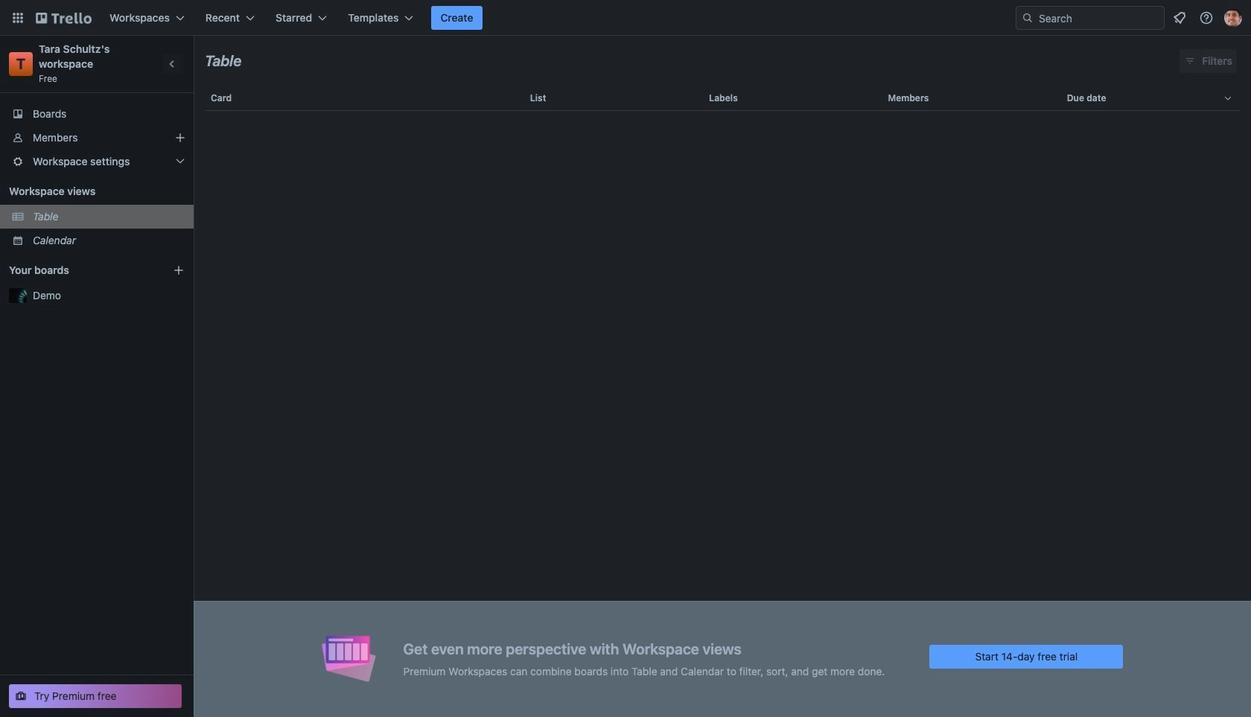 Task type: describe. For each thing, give the bounding box(es) containing it.
james peterson (jamespeterson93) image
[[1225, 9, 1243, 27]]

add board image
[[173, 265, 185, 276]]

Search field
[[1016, 6, 1165, 30]]

search image
[[1022, 12, 1034, 24]]



Task type: locate. For each thing, give the bounding box(es) containing it.
table
[[194, 80, 1252, 718]]

0 notifications image
[[1171, 9, 1189, 27]]

workspace navigation collapse icon image
[[162, 54, 183, 75]]

None text field
[[205, 47, 242, 75]]

primary element
[[0, 0, 1252, 36]]

back to home image
[[36, 6, 92, 30]]

open information menu image
[[1200, 10, 1214, 25]]

row
[[205, 80, 1241, 116]]

your boards with 1 items element
[[9, 262, 151, 279]]



Task type: vqa. For each thing, say whether or not it's contained in the screenshot.
30
no



